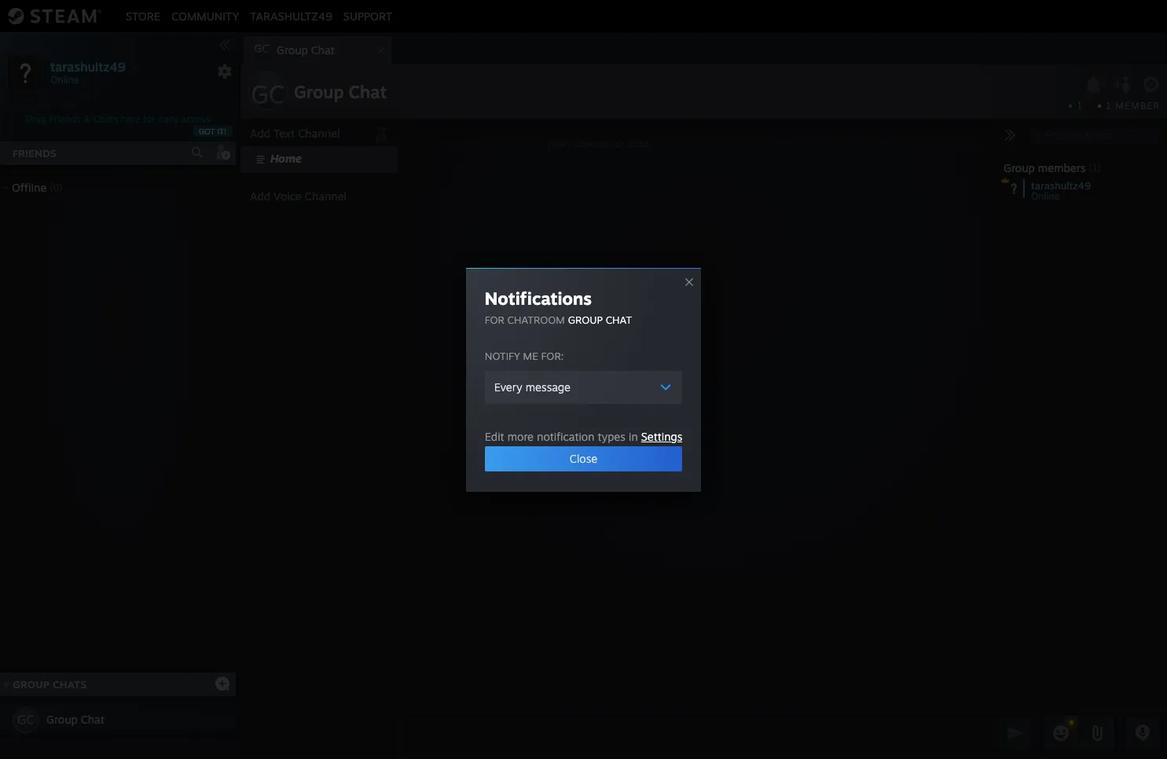 Task type: vqa. For each thing, say whether or not it's contained in the screenshot.
LINK TO THE STEAM HOMEPAGE image
no



Task type: describe. For each thing, give the bounding box(es) containing it.
edit
[[485, 430, 504, 443]]

support
[[343, 9, 392, 22]]

notifications
[[485, 287, 592, 308]]

voice
[[274, 189, 302, 203]]

manage group chat settings image
[[1143, 76, 1163, 96]]

1 for 1
[[1077, 100, 1082, 112]]

support link
[[338, 9, 398, 22]]

add for add voice channel
[[250, 189, 270, 203]]

notify
[[485, 349, 520, 362]]

friday,
[[549, 139, 573, 148]]

tarashultz49 link
[[245, 9, 338, 22]]

invite a friend to this group chat image
[[1113, 75, 1133, 95]]

2 horizontal spatial tarashultz49
[[1031, 179, 1091, 192]]

group inside gc group chat
[[277, 43, 308, 57]]

group members
[[1004, 161, 1086, 174]]

manage notification settings image
[[1083, 76, 1103, 94]]

member
[[1115, 100, 1160, 112]]

add for add text channel
[[250, 127, 270, 140]]

1 for 1 member
[[1106, 100, 1112, 112]]

create a group chat image
[[215, 676, 230, 691]]

home
[[270, 152, 302, 165]]

here
[[121, 113, 140, 125]]

offline
[[12, 181, 47, 194]]

0 vertical spatial friends
[[49, 113, 81, 125]]

Filter by Name text field
[[1026, 126, 1161, 146]]

text
[[274, 127, 295, 140]]

group chats
[[13, 678, 87, 691]]

edit more notification types in settings
[[485, 430, 682, 443]]

2 vertical spatial gc
[[17, 712, 35, 728]]

notifications for chatroom group chat
[[485, 287, 632, 326]]

notify me for:
[[485, 349, 564, 362]]

members
[[1038, 161, 1086, 174]]

channel for add text channel
[[298, 127, 340, 140]]

add voice channel
[[250, 189, 347, 203]]

store
[[126, 9, 160, 22]]

chat inside notifications for chatroom group chat
[[606, 313, 632, 326]]

chatroom
[[507, 313, 565, 326]]

message
[[526, 380, 571, 393]]

1 vertical spatial friends
[[13, 147, 56, 160]]

group inside notifications for chatroom group chat
[[568, 313, 603, 326]]

store link
[[120, 9, 166, 22]]

community
[[171, 9, 239, 22]]

online
[[1031, 190, 1060, 202]]

&
[[83, 113, 90, 125]]



Task type: locate. For each thing, give the bounding box(es) containing it.
manage friends list settings image
[[217, 64, 233, 79]]

chats right collapse chats list icon
[[53, 678, 87, 691]]

send special image
[[1088, 724, 1107, 743]]

tarashultz49 down members
[[1031, 179, 1091, 192]]

for right here
[[143, 113, 155, 125]]

1 horizontal spatial for
[[485, 313, 504, 326]]

17,
[[615, 139, 626, 148]]

friends down 'drag'
[[13, 147, 56, 160]]

tarashultz49
[[250, 9, 332, 22], [50, 59, 126, 74], [1031, 179, 1091, 192]]

channel
[[298, 127, 340, 140], [305, 189, 347, 203]]

2 1 from the left
[[1106, 100, 1112, 112]]

0 vertical spatial chats
[[93, 113, 118, 125]]

0 horizontal spatial for
[[143, 113, 155, 125]]

add left voice
[[250, 189, 270, 203]]

1 member
[[1106, 100, 1160, 112]]

tarashultz49 up gc group chat
[[250, 9, 332, 22]]

group
[[277, 43, 308, 57], [294, 81, 344, 102], [1004, 161, 1035, 174], [568, 313, 603, 326], [13, 678, 50, 691], [46, 713, 78, 726]]

channel for add voice channel
[[305, 189, 347, 203]]

close
[[570, 452, 597, 465]]

channel right 'text'
[[298, 127, 340, 140]]

drag
[[26, 113, 46, 125]]

0 vertical spatial group chat
[[294, 81, 387, 102]]

1 horizontal spatial chats
[[93, 113, 118, 125]]

november
[[575, 139, 613, 148]]

gc inside gc group chat
[[254, 42, 269, 55]]

1 vertical spatial for
[[485, 313, 504, 326]]

chats right "&" at left top
[[93, 113, 118, 125]]

friday, november 17, 2023
[[549, 139, 649, 148]]

1 horizontal spatial 1
[[1106, 100, 1112, 112]]

collapse chats list image
[[0, 681, 18, 688]]

gc
[[254, 42, 269, 55], [251, 79, 285, 110], [17, 712, 35, 728]]

group chat up unpin channel list icon
[[294, 81, 387, 102]]

1 vertical spatial gc
[[251, 79, 285, 110]]

settings
[[641, 430, 682, 443]]

2 add from the top
[[250, 189, 270, 203]]

close button
[[485, 446, 682, 471]]

for:
[[541, 349, 564, 362]]

community link
[[166, 9, 245, 22]]

friends
[[49, 113, 81, 125], [13, 147, 56, 160]]

notification
[[537, 430, 595, 443]]

tarashultz49 online
[[1031, 179, 1091, 202]]

group chat down group chats
[[46, 713, 105, 726]]

gc down tarashultz49 link
[[254, 42, 269, 55]]

search my friends list image
[[190, 145, 204, 160]]

0 vertical spatial tarashultz49
[[250, 9, 332, 22]]

every message
[[494, 380, 571, 393]]

1 vertical spatial add
[[250, 189, 270, 203]]

2023
[[629, 139, 649, 148]]

tarashultz49 up "&" at left top
[[50, 59, 126, 74]]

0 vertical spatial for
[[143, 113, 155, 125]]

add text channel
[[250, 127, 340, 140]]

0 horizontal spatial 1
[[1077, 100, 1082, 112]]

1 vertical spatial tarashultz49
[[50, 59, 126, 74]]

add
[[250, 127, 270, 140], [250, 189, 270, 203]]

me
[[523, 349, 538, 362]]

chats
[[93, 113, 118, 125], [53, 678, 87, 691]]

0 vertical spatial add
[[250, 127, 270, 140]]

gc group chat
[[254, 42, 335, 57]]

for inside notifications for chatroom group chat
[[485, 313, 504, 326]]

1 vertical spatial channel
[[305, 189, 347, 203]]

for
[[143, 113, 155, 125], [485, 313, 504, 326]]

0 horizontal spatial group chat
[[46, 713, 105, 726]]

1 vertical spatial group chat
[[46, 713, 105, 726]]

1
[[1077, 100, 1082, 112], [1106, 100, 1112, 112]]

chat
[[311, 43, 335, 57], [349, 81, 387, 102], [606, 313, 632, 326], [81, 713, 105, 726]]

access
[[181, 113, 210, 125]]

easy
[[158, 113, 178, 125]]

add left 'text'
[[250, 127, 270, 140]]

1 1 from the left
[[1077, 100, 1082, 112]]

drag friends & chats here for easy access
[[26, 113, 210, 125]]

more
[[507, 430, 534, 443]]

friends left "&" at left top
[[49, 113, 81, 125]]

0 vertical spatial channel
[[298, 127, 340, 140]]

gc down collapse chats list icon
[[17, 712, 35, 728]]

2 vertical spatial tarashultz49
[[1031, 179, 1091, 192]]

add a friend image
[[214, 144, 231, 161]]

unpin channel list image
[[371, 123, 391, 143]]

1 add from the top
[[250, 127, 270, 140]]

1 horizontal spatial group chat
[[294, 81, 387, 102]]

for up notify
[[485, 313, 504, 326]]

collapse member list image
[[1004, 129, 1016, 141]]

0 vertical spatial gc
[[254, 42, 269, 55]]

every
[[494, 380, 522, 393]]

0 horizontal spatial chats
[[53, 678, 87, 691]]

1 up the filter by name text field
[[1077, 100, 1082, 112]]

channel right voice
[[305, 189, 347, 203]]

in
[[629, 430, 638, 443]]

1 vertical spatial chats
[[53, 678, 87, 691]]

submit image
[[1005, 723, 1026, 743]]

close this tab image
[[373, 46, 389, 55]]

group chat
[[294, 81, 387, 102], [46, 713, 105, 726]]

1 horizontal spatial tarashultz49
[[250, 9, 332, 22]]

0 horizontal spatial tarashultz49
[[50, 59, 126, 74]]

types
[[598, 430, 626, 443]]

1 left member
[[1106, 100, 1112, 112]]

gc up 'text'
[[251, 79, 285, 110]]

None text field
[[402, 714, 994, 753]]

chat inside gc group chat
[[311, 43, 335, 57]]



